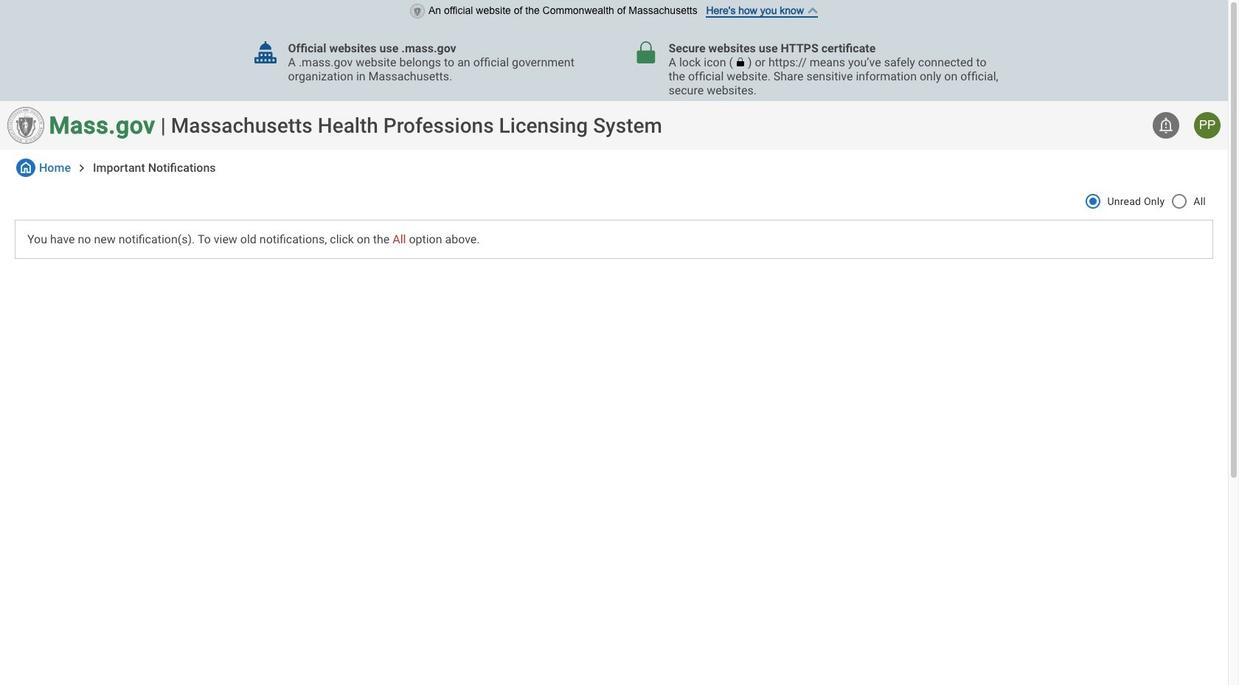 Task type: describe. For each thing, give the bounding box(es) containing it.
1 horizontal spatial no color image
[[74, 161, 89, 175]]



Task type: vqa. For each thing, say whether or not it's contained in the screenshot.
leftmost THE NO COLOR Image
yes



Task type: locate. For each thing, give the bounding box(es) containing it.
no color image
[[1157, 117, 1175, 134]]

0 horizontal spatial no color image
[[16, 159, 35, 177]]

font style option group
[[1078, 184, 1214, 219]]

massachusetts state seal image
[[410, 4, 425, 18]]

no color image
[[16, 159, 35, 177], [74, 161, 89, 175]]

massachusetts state seal image
[[7, 107, 44, 144]]

heading
[[171, 113, 662, 138]]



